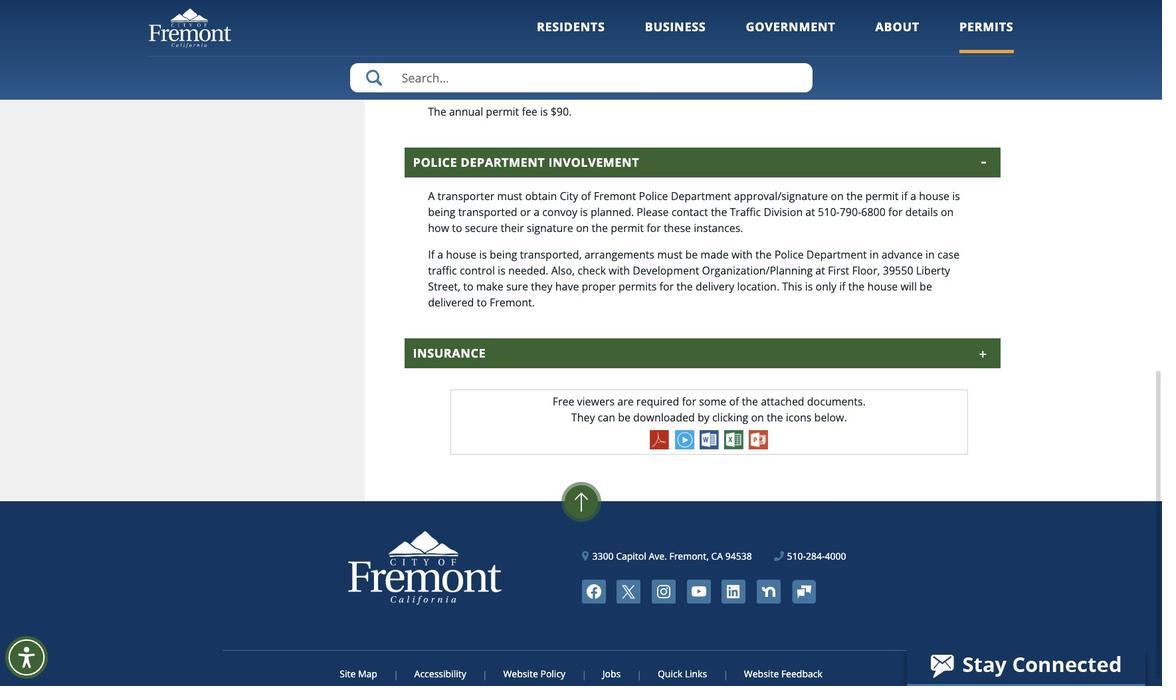 Task type: vqa. For each thing, say whether or not it's contained in the screenshot.
"transporter" within the The If The Transporter Is Making Two Or More Trips With The Same Vehicle To The Same Location, The Moves Can Be Put On The Same Permit But The Permit Fee Needs To Reflect This, (For Example: Two Trips, Permit Fee Is $32).
yes



Task type: describe. For each thing, give the bounding box(es) containing it.
needs
[[641, 78, 671, 92]]

business
[[645, 19, 706, 35]]

is up case
[[953, 189, 961, 203]]

can inside if the transporter is making two or more trips with the same vehicle to the same location, the moves can be put on the same permit but the permit fee needs to reflect this, (for example: two trips, permit fee is $32).
[[926, 62, 943, 76]]

permit down planned.
[[611, 221, 644, 235]]

traffic
[[730, 205, 761, 219]]

single-
[[438, 35, 470, 50]]

if inside a transporter must obtain city of fremont police department approval/signature on the permit if a house is being transported or a convoy is planned. please contact the traffic division at 510-790-6800 for details on how to secure their signature on the permit for these instances.
[[902, 189, 908, 203]]

the up organization/planning in the top of the page
[[756, 247, 772, 262]]

at inside a transporter must obtain city of fremont police department approval/signature on the permit if a house is being transported or a convoy is planned. please contact the traffic division at 510-790-6800 for details on how to secure their signature on the permit for these instances.
[[806, 205, 816, 219]]

to right needs in the right of the page
[[674, 78, 684, 92]]

organization/planning
[[702, 263, 813, 278]]

0 vertical spatial two
[[566, 62, 584, 76]]

3300 capitol ave. fremont, ca 94538
[[593, 550, 752, 562]]

they
[[531, 279, 553, 294]]

94538
[[726, 550, 752, 562]]

download word viewer image
[[700, 430, 719, 449]]

details
[[906, 205, 939, 219]]

is left $32).
[[916, 78, 924, 92]]

footer tw icon image
[[617, 580, 641, 604]]

permit right annual
[[486, 104, 519, 119]]

fee down moves
[[898, 78, 913, 92]]

a for police department involvement
[[428, 189, 435, 203]]

making
[[527, 62, 563, 76]]

of inside a transporter must obtain city of fremont police department approval/signature on the permit if a house is being transported or a convoy is planned. please contact the traffic division at 510-790-6800 for details on how to secure their signature on the permit for these instances.
[[581, 189, 591, 203]]

links
[[685, 667, 707, 680]]

$90.
[[551, 104, 572, 119]]

police department involvement
[[413, 154, 640, 170]]

map
[[358, 667, 377, 680]]

fee down trips
[[623, 78, 638, 92]]

the down planned.
[[592, 221, 608, 235]]

also,
[[552, 263, 575, 278]]

is left making
[[516, 62, 524, 76]]

footer fb icon image
[[582, 580, 606, 604]]

to down "control"
[[463, 279, 474, 294]]

(for
[[744, 78, 762, 92]]

for inside free viewers are required for some of the attached documents. they can be downloaded by clicking on the icons below.
[[682, 394, 697, 409]]

for inside if a house is being transported, arrangements must be made with the police department in advance in case traffic control is needed. also, check with development organization/planning at first floor, 39550 liberty street, to make sure they have proper permits for the delivery location. this is only if the house will be delivered to fremont.
[[660, 279, 674, 294]]

3300
[[593, 550, 614, 562]]

government link
[[746, 19, 836, 53]]

if a house is being transported, arrangements must be made with the police department in advance in case traffic control is needed. also, check with development organization/planning at first floor, 39550 liberty street, to make sure they have proper permits for the delivery location. this is only if the house will be delivered to fremont.
[[428, 247, 960, 310]]

must inside a transporter must obtain city of fremont police department approval/signature on the permit if a house is being transported or a convoy is planned. please contact the traffic division at 510-790-6800 for details on how to secure their signature on the permit for these instances.
[[498, 189, 523, 203]]

but
[[548, 78, 565, 92]]

city
[[560, 189, 579, 203]]

is left '$16.'
[[596, 35, 604, 50]]

a single-load permit (one trip) fee is $16.
[[428, 35, 628, 50]]

business link
[[645, 19, 706, 53]]

accessibility
[[415, 667, 467, 680]]

residents
[[537, 19, 605, 35]]

the up 790-
[[847, 189, 863, 203]]

4000
[[825, 550, 847, 562]]

on down convoy on the left top
[[576, 221, 589, 235]]

510-284-4000 link
[[775, 549, 847, 563]]

to down 'make'
[[477, 295, 487, 310]]

case
[[938, 247, 960, 262]]

permit
[[413, 1, 460, 17]]

floor,
[[853, 263, 881, 278]]

0 horizontal spatial house
[[446, 247, 477, 262]]

a transporter must obtain city of fremont police department approval/signature on the permit if a house is being transported or a convoy is planned. please contact the traffic division at 510-790-6800 for details on how to secure their signature on the permit for these instances.
[[428, 189, 961, 235]]

residents link
[[537, 19, 605, 53]]

transporter inside if the transporter is making two or more trips with the same vehicle to the same location, the moves can be put on the same permit but the permit fee needs to reflect this, (for example: two trips, permit fee is $32).
[[457, 62, 514, 76]]

below.
[[815, 410, 847, 425]]

is up 'make'
[[498, 263, 506, 278]]

convoy
[[543, 205, 578, 219]]

1 in from the left
[[870, 247, 879, 262]]

if for permit
[[428, 62, 435, 76]]

government
[[746, 19, 836, 35]]

6800
[[862, 205, 886, 219]]

jobs link
[[586, 667, 638, 680]]

advance
[[882, 247, 923, 262]]

284-
[[806, 550, 825, 562]]

$32).
[[927, 78, 951, 92]]

to up the example:
[[765, 62, 775, 76]]

fees
[[463, 1, 491, 17]]

510- inside a transporter must obtain city of fremont police department approval/signature on the permit if a house is being transported or a convoy is planned. please contact the traffic division at 510-790-6800 for details on how to secure their signature on the permit for these instances.
[[818, 205, 840, 219]]

delivered
[[428, 295, 474, 310]]

ave.
[[649, 550, 667, 562]]

approval/signature
[[734, 189, 828, 203]]

permit right trips, at the right of the page
[[862, 78, 895, 92]]

division
[[764, 205, 803, 219]]

if the transporter is making two or more trips with the same vehicle to the same location, the moves can be put on the same permit but the permit fee needs to reflect this, (for example: two trips, permit fee is $32).
[[428, 62, 959, 92]]

website feedback
[[744, 667, 823, 680]]

this
[[783, 279, 803, 294]]

the up 'put'
[[438, 62, 454, 76]]

department inside if a house is being transported, arrangements must be made with the police department in advance in case traffic control is needed. also, check with development organization/planning at first floor, 39550 liberty street, to make sure they have proper permits for the delivery location. this is only if the house will be delivered to fremont.
[[807, 247, 867, 262]]

how
[[428, 221, 449, 235]]

website for website feedback
[[744, 667, 779, 680]]

or inside if the transporter is making two or more trips with the same vehicle to the same location, the moves can be put on the same permit but the permit fee needs to reflect this, (for example: two trips, permit fee is $32).
[[587, 62, 598, 76]]

download excel viewer image
[[725, 430, 744, 449]]

accessibility link
[[397, 667, 484, 680]]

of inside free viewers are required for some of the attached documents. they can be downloaded by clicking on the icons below.
[[730, 394, 740, 409]]

2 vertical spatial house
[[868, 279, 898, 294]]

at inside if a house is being transported, arrangements must be made with the police department in advance in case traffic control is needed. also, check with development organization/planning at first floor, 39550 liberty street, to make sure they have proper permits for the delivery location. this is only if the house will be delivered to fremont.
[[816, 263, 826, 278]]

capitol
[[616, 550, 647, 562]]

only
[[816, 279, 837, 294]]

the up clicking
[[742, 394, 759, 409]]

to inside a transporter must obtain city of fremont police department approval/signature on the permit if a house is being transported or a convoy is planned. please contact the traffic division at 510-790-6800 for details on how to secure their signature on the permit for these instances.
[[452, 221, 462, 235]]

being inside a transporter must obtain city of fremont police department approval/signature on the permit if a house is being transported or a convoy is planned. please contact the traffic division at 510-790-6800 for details on how to secure their signature on the permit for these instances.
[[428, 205, 456, 219]]

signature
[[527, 221, 574, 235]]

the left moves
[[871, 62, 888, 76]]

footer nd icon image
[[757, 580, 781, 604]]

permits
[[619, 279, 657, 294]]

0 vertical spatial department
[[461, 154, 545, 170]]

website policy link
[[486, 667, 583, 680]]

790-
[[840, 205, 862, 219]]

location.
[[738, 279, 780, 294]]

more
[[601, 62, 627, 76]]

secure
[[465, 221, 498, 235]]

download acrobat reader image
[[650, 430, 670, 449]]

columnusercontrol3 main content
[[365, 0, 1014, 501]]

fee right trip)
[[578, 35, 594, 50]]

(one
[[530, 35, 552, 50]]

footer yt icon image
[[687, 580, 711, 604]]

0 vertical spatial a
[[911, 189, 917, 203]]

moves
[[890, 62, 923, 76]]

free viewers are required for some of the attached documents. they can be downloaded by clicking on the icons below.
[[553, 394, 866, 425]]

check
[[578, 263, 606, 278]]

development
[[633, 263, 700, 278]]

permit down making
[[512, 78, 545, 92]]

required
[[637, 394, 680, 409]]

Search text field
[[350, 63, 813, 92]]

or inside a transporter must obtain city of fremont police department approval/signature on the permit if a house is being transported or a convoy is planned. please contact the traffic division at 510-790-6800 for details on how to secure their signature on the permit for these instances.
[[520, 205, 531, 219]]

sure
[[507, 279, 528, 294]]

1 vertical spatial a
[[534, 205, 540, 219]]

jobs
[[603, 667, 621, 680]]

viewers
[[577, 394, 615, 409]]

footer ig icon image
[[652, 580, 676, 604]]

arrangements
[[585, 247, 655, 262]]

fremont,
[[670, 550, 709, 562]]

permits link
[[960, 19, 1014, 53]]

example:
[[765, 78, 810, 92]]

if for police
[[428, 247, 435, 262]]

about link
[[876, 19, 920, 53]]

annual
[[449, 104, 483, 119]]

permit up 6800
[[866, 189, 899, 203]]

please
[[637, 205, 669, 219]]



Task type: locate. For each thing, give the bounding box(es) containing it.
1 horizontal spatial can
[[926, 62, 943, 76]]

1 horizontal spatial two
[[813, 78, 831, 92]]

1 horizontal spatial 510-
[[818, 205, 840, 219]]

permits
[[960, 19, 1014, 35]]

1 horizontal spatial must
[[658, 247, 683, 262]]

1 vertical spatial transporter
[[438, 189, 495, 203]]

house up details
[[920, 189, 950, 203]]

of right city
[[581, 189, 591, 203]]

the right but
[[568, 78, 584, 92]]

a up details
[[911, 189, 917, 203]]

0 horizontal spatial website
[[504, 667, 538, 680]]

are
[[618, 394, 634, 409]]

1 horizontal spatial of
[[730, 394, 740, 409]]

being
[[428, 205, 456, 219], [490, 247, 517, 262]]

0 horizontal spatial of
[[581, 189, 591, 203]]

quick
[[658, 667, 683, 680]]

contact
[[672, 205, 708, 219]]

0 horizontal spatial must
[[498, 189, 523, 203]]

icons
[[786, 410, 812, 425]]

1 horizontal spatial or
[[587, 62, 598, 76]]

being up how
[[428, 205, 456, 219]]

must up transported
[[498, 189, 523, 203]]

1 vertical spatial with
[[732, 247, 753, 262]]

the up the example:
[[778, 62, 794, 76]]

with inside if the transporter is making two or more trips with the same vehicle to the same location, the moves can be put on the same permit but the permit fee needs to reflect this, (for example: two trips, permit fee is $32).
[[655, 62, 676, 76]]

1 vertical spatial at
[[816, 263, 826, 278]]

is
[[596, 35, 604, 50], [516, 62, 524, 76], [916, 78, 924, 92], [540, 104, 548, 119], [953, 189, 961, 203], [580, 205, 588, 219], [479, 247, 487, 262], [498, 263, 506, 278], [806, 279, 813, 294]]

0 horizontal spatial can
[[598, 410, 616, 425]]

if up details
[[902, 189, 908, 203]]

of up clicking
[[730, 394, 740, 409]]

1 horizontal spatial department
[[671, 189, 732, 203]]

3300 capitol ave. fremont, ca 94538 link
[[583, 549, 752, 563]]

0 vertical spatial with
[[655, 62, 676, 76]]

2 horizontal spatial a
[[911, 189, 917, 203]]

be up $32).
[[946, 62, 959, 76]]

on up 790-
[[831, 189, 844, 203]]

2 a from the top
[[428, 189, 435, 203]]

department down the annual permit fee is $90.
[[461, 154, 545, 170]]

proper
[[582, 279, 616, 294]]

department
[[461, 154, 545, 170], [671, 189, 732, 203], [807, 247, 867, 262]]

0 vertical spatial 510-
[[818, 205, 840, 219]]

department up first
[[807, 247, 867, 262]]

2 horizontal spatial with
[[732, 247, 753, 262]]

is right convoy on the left top
[[580, 205, 588, 219]]

website
[[504, 667, 538, 680], [744, 667, 779, 680]]

0 horizontal spatial police
[[413, 154, 457, 170]]

the up instances.
[[711, 205, 728, 219]]

1 vertical spatial or
[[520, 205, 531, 219]]

can down viewers
[[598, 410, 616, 425]]

0 horizontal spatial at
[[806, 205, 816, 219]]

downloaded
[[634, 410, 695, 425]]

is right the this
[[806, 279, 813, 294]]

2 vertical spatial a
[[438, 247, 443, 262]]

they
[[572, 410, 595, 425]]

0 vertical spatial house
[[920, 189, 950, 203]]

house down 39550
[[868, 279, 898, 294]]

download windows media player image
[[675, 430, 694, 449]]

a up how
[[428, 189, 435, 203]]

a
[[428, 35, 435, 50], [428, 189, 435, 203]]

1 horizontal spatial if
[[902, 189, 908, 203]]

police inside if a house is being transported, arrangements must be made with the police department in advance in case traffic control is needed. also, check with development organization/planning at first floor, 39550 liberty street, to make sure they have proper permits for the delivery location. this is only if the house will be delivered to fremont.
[[775, 247, 804, 262]]

0 vertical spatial of
[[581, 189, 591, 203]]

0 vertical spatial at
[[806, 205, 816, 219]]

be down 'are'
[[618, 410, 631, 425]]

site map
[[340, 667, 377, 680]]

in up liberty
[[926, 247, 935, 262]]

2 in from the left
[[926, 247, 935, 262]]

their
[[501, 221, 524, 235]]

policy
[[541, 667, 566, 680]]

about
[[876, 19, 920, 35]]

510-
[[818, 205, 840, 219], [787, 550, 806, 562]]

1 vertical spatial being
[[490, 247, 517, 262]]

same up reflect
[[698, 62, 725, 76]]

with up organization/planning in the top of the page
[[732, 247, 753, 262]]

permit fees
[[413, 1, 491, 17]]

involvement
[[549, 154, 640, 170]]

website left "feedback"
[[744, 667, 779, 680]]

0 horizontal spatial a
[[438, 247, 443, 262]]

two down trip)
[[566, 62, 584, 76]]

a down obtain
[[534, 205, 540, 219]]

made
[[701, 247, 729, 262]]

the down floor,
[[849, 279, 865, 294]]

1 vertical spatial if
[[428, 247, 435, 262]]

first
[[828, 263, 850, 278]]

0 vertical spatial or
[[587, 62, 598, 76]]

0 vertical spatial transporter
[[457, 62, 514, 76]]

2 vertical spatial with
[[609, 263, 630, 278]]

to right how
[[452, 221, 462, 235]]

transporter inside a transporter must obtain city of fremont police department approval/signature on the permit if a house is being transported or a convoy is planned. please contact the traffic division at 510-790-6800 for details on how to secure their signature on the permit for these instances.
[[438, 189, 495, 203]]

2 horizontal spatial house
[[920, 189, 950, 203]]

on right details
[[941, 205, 954, 219]]

can up $32).
[[926, 62, 943, 76]]

quick links link
[[641, 667, 725, 680]]

1 horizontal spatial being
[[490, 247, 517, 262]]

0 vertical spatial being
[[428, 205, 456, 219]]

needed.
[[509, 263, 549, 278]]

on right 'put'
[[448, 78, 461, 92]]

a for permit fees
[[428, 35, 435, 50]]

for right 6800
[[889, 205, 903, 219]]

at right division
[[806, 205, 816, 219]]

or left more
[[587, 62, 598, 76]]

be inside if the transporter is making two or more trips with the same vehicle to the same location, the moves can be put on the same permit but the permit fee needs to reflect this, (for example: two trips, permit fee is $32).
[[946, 62, 959, 76]]

on
[[448, 78, 461, 92], [831, 189, 844, 203], [941, 205, 954, 219], [576, 221, 589, 235], [751, 410, 764, 425]]

fee left $90.
[[522, 104, 538, 119]]

be right will
[[920, 279, 933, 294]]

make
[[476, 279, 504, 294]]

house
[[920, 189, 950, 203], [446, 247, 477, 262], [868, 279, 898, 294]]

with down arrangements
[[609, 263, 630, 278]]

two
[[566, 62, 584, 76], [813, 78, 831, 92]]

for down development at the top right of page
[[660, 279, 674, 294]]

is up "control"
[[479, 247, 487, 262]]

website policy
[[504, 667, 566, 680]]

0 vertical spatial if
[[902, 189, 908, 203]]

trips,
[[834, 78, 859, 92]]

traffic
[[428, 263, 457, 278]]

planned.
[[591, 205, 634, 219]]

police up the this
[[775, 247, 804, 262]]

being inside if a house is being transported, arrangements must be made with the police department in advance in case traffic control is needed. also, check with development organization/planning at first floor, 39550 liberty street, to make sure they have proper permits for the delivery location. this is only if the house will be delivered to fremont.
[[490, 247, 517, 262]]

for down please
[[647, 221, 661, 235]]

instances.
[[694, 221, 744, 235]]

if up traffic
[[428, 247, 435, 262]]

can inside free viewers are required for some of the attached documents. they can be downloaded by clicking on the icons below.
[[598, 410, 616, 425]]

0 horizontal spatial if
[[840, 279, 846, 294]]

1 horizontal spatial a
[[534, 205, 540, 219]]

the
[[438, 62, 454, 76], [679, 62, 695, 76], [778, 62, 794, 76], [871, 62, 888, 76], [464, 78, 480, 92], [568, 78, 584, 92], [847, 189, 863, 203], [711, 205, 728, 219], [592, 221, 608, 235], [756, 247, 772, 262], [677, 279, 693, 294], [849, 279, 865, 294], [742, 394, 759, 409], [767, 410, 783, 425]]

same up the example:
[[797, 62, 824, 76]]

0 horizontal spatial in
[[870, 247, 879, 262]]

have
[[556, 279, 579, 294]]

0 vertical spatial must
[[498, 189, 523, 203]]

2 website from the left
[[744, 667, 779, 680]]

1 vertical spatial department
[[671, 189, 732, 203]]

the down attached
[[767, 410, 783, 425]]

department inside a transporter must obtain city of fremont police department approval/signature on the permit if a house is being transported or a convoy is planned. please contact the traffic division at 510-790-6800 for details on how to secure their signature on the permit for these instances.
[[671, 189, 732, 203]]

a up traffic
[[438, 247, 443, 262]]

0 horizontal spatial department
[[461, 154, 545, 170]]

police down the the
[[413, 154, 457, 170]]

transporter up transported
[[438, 189, 495, 203]]

tab list
[[405, 0, 1001, 368]]

2 vertical spatial police
[[775, 247, 804, 262]]

footer my icon image
[[792, 580, 816, 603]]

2 horizontal spatial same
[[797, 62, 824, 76]]

website left policy
[[504, 667, 538, 680]]

1 horizontal spatial same
[[698, 62, 725, 76]]

footer li icon image
[[722, 580, 746, 604]]

is left $90.
[[540, 104, 548, 119]]

510- up footer my icon
[[787, 550, 806, 562]]

put
[[428, 78, 445, 92]]

tab list inside columnusercontrol3 'main content'
[[405, 0, 1001, 368]]

1 vertical spatial of
[[730, 394, 740, 409]]

website feedback link
[[727, 667, 823, 680]]

on up download powerpoint viewer image
[[751, 410, 764, 425]]

the up annual
[[464, 78, 480, 92]]

on inside if the transporter is making two or more trips with the same vehicle to the same location, the moves can be put on the same permit but the permit fee needs to reflect this, (for example: two trips, permit fee is $32).
[[448, 78, 461, 92]]

trip)
[[555, 35, 575, 50]]

must inside if a house is being transported, arrangements must be made with the police department in advance in case traffic control is needed. also, check with development organization/planning at first floor, 39550 liberty street, to make sure they have proper permits for the delivery location. this is only if the house will be delivered to fremont.
[[658, 247, 683, 262]]

510- left 6800
[[818, 205, 840, 219]]

permit
[[494, 35, 527, 50], [512, 78, 545, 92], [587, 78, 620, 92], [862, 78, 895, 92], [486, 104, 519, 119], [866, 189, 899, 203], [611, 221, 644, 235]]

fremont
[[594, 189, 636, 203]]

0 horizontal spatial same
[[483, 78, 509, 92]]

delivery
[[696, 279, 735, 294]]

1 horizontal spatial police
[[639, 189, 668, 203]]

a inside if a house is being transported, arrangements must be made with the police department in advance in case traffic control is needed. also, check with development organization/planning at first floor, 39550 liberty street, to make sure they have proper permits for the delivery location. this is only if the house will be delivered to fremont.
[[438, 247, 443, 262]]

transported
[[458, 205, 518, 219]]

website for website policy
[[504, 667, 538, 680]]

1 if from the top
[[428, 62, 435, 76]]

a left the single-
[[428, 35, 435, 50]]

with up needs in the right of the page
[[655, 62, 676, 76]]

1 horizontal spatial house
[[868, 279, 898, 294]]

must up development at the top right of page
[[658, 247, 683, 262]]

documents.
[[808, 394, 866, 409]]

if right only
[[840, 279, 846, 294]]

police
[[413, 154, 457, 170], [639, 189, 668, 203], [775, 247, 804, 262]]

0 horizontal spatial or
[[520, 205, 531, 219]]

0 horizontal spatial with
[[609, 263, 630, 278]]

can
[[926, 62, 943, 76], [598, 410, 616, 425]]

transporter down load
[[457, 62, 514, 76]]

street,
[[428, 279, 461, 294]]

site
[[340, 667, 356, 680]]

2 if from the top
[[428, 247, 435, 262]]

0 vertical spatial a
[[428, 35, 435, 50]]

a inside a transporter must obtain city of fremont police department approval/signature on the permit if a house is being transported or a convoy is planned. please contact the traffic division at 510-790-6800 for details on how to secure their signature on the permit for these instances.
[[428, 189, 435, 203]]

tab list containing permit fees
[[405, 0, 1001, 368]]

site map link
[[340, 667, 395, 680]]

if inside if the transporter is making two or more trips with the same vehicle to the same location, the moves can be put on the same permit but the permit fee needs to reflect this, (for example: two trips, permit fee is $32).
[[428, 62, 435, 76]]

clicking
[[713, 410, 749, 425]]

house inside a transporter must obtain city of fremont police department approval/signature on the permit if a house is being transported or a convoy is planned. please contact the traffic division at 510-790-6800 for details on how to secure their signature on the permit for these instances.
[[920, 189, 950, 203]]

2 vertical spatial department
[[807, 247, 867, 262]]

2 horizontal spatial police
[[775, 247, 804, 262]]

1 horizontal spatial website
[[744, 667, 779, 680]]

by
[[698, 410, 710, 425]]

at
[[806, 205, 816, 219], [816, 263, 826, 278]]

1 horizontal spatial with
[[655, 62, 676, 76]]

be left made
[[686, 247, 698, 262]]

at up only
[[816, 263, 826, 278]]

1 vertical spatial two
[[813, 78, 831, 92]]

0 horizontal spatial being
[[428, 205, 456, 219]]

0 vertical spatial police
[[413, 154, 457, 170]]

1 horizontal spatial in
[[926, 247, 935, 262]]

the up reflect
[[679, 62, 695, 76]]

control
[[460, 263, 495, 278]]

being down their
[[490, 247, 517, 262]]

1 vertical spatial if
[[840, 279, 846, 294]]

1 a from the top
[[428, 35, 435, 50]]

1 vertical spatial house
[[446, 247, 477, 262]]

two left trips, at the right of the page
[[813, 78, 831, 92]]

510-284-4000
[[787, 550, 847, 562]]

vehicle
[[728, 62, 762, 76]]

same up the annual permit fee is $90.
[[483, 78, 509, 92]]

2 horizontal spatial department
[[807, 247, 867, 262]]

obtain
[[526, 189, 557, 203]]

1 website from the left
[[504, 667, 538, 680]]

download powerpoint viewer image
[[749, 430, 769, 449]]

police up please
[[639, 189, 668, 203]]

on inside free viewers are required for some of the attached documents. they can be downloaded by clicking on the icons below.
[[751, 410, 764, 425]]

for left some
[[682, 394, 697, 409]]

free
[[553, 394, 575, 409]]

be inside free viewers are required for some of the attached documents. they can be downloaded by clicking on the icons below.
[[618, 410, 631, 425]]

the down development at the top right of page
[[677, 279, 693, 294]]

0 vertical spatial if
[[428, 62, 435, 76]]

if inside if a house is being transported, arrangements must be made with the police department in advance in case traffic control is needed. also, check with development organization/planning at first floor, 39550 liberty street, to make sure they have proper permits for the delivery location. this is only if the house will be delivered to fremont.
[[428, 247, 435, 262]]

permit right load
[[494, 35, 527, 50]]

location,
[[826, 62, 869, 76]]

house up "control"
[[446, 247, 477, 262]]

1 vertical spatial must
[[658, 247, 683, 262]]

or up their
[[520, 205, 531, 219]]

if inside if a house is being transported, arrangements must be made with the police department in advance in case traffic control is needed. also, check with development organization/planning at first floor, 39550 liberty street, to make sure they have proper permits for the delivery location. this is only if the house will be delivered to fremont.
[[840, 279, 846, 294]]

feedback
[[782, 667, 823, 680]]

1 vertical spatial a
[[428, 189, 435, 203]]

in up floor,
[[870, 247, 879, 262]]

0 horizontal spatial 510-
[[787, 550, 806, 562]]

0 horizontal spatial two
[[566, 62, 584, 76]]

reflect
[[687, 78, 718, 92]]

1 horizontal spatial at
[[816, 263, 826, 278]]

department up contact
[[671, 189, 732, 203]]

liberty
[[917, 263, 951, 278]]

0 vertical spatial can
[[926, 62, 943, 76]]

1 vertical spatial police
[[639, 189, 668, 203]]

1 vertical spatial can
[[598, 410, 616, 425]]

stay connected image
[[907, 647, 1145, 684]]

permit down more
[[587, 78, 620, 92]]

1 vertical spatial 510-
[[787, 550, 806, 562]]

if up 'put'
[[428, 62, 435, 76]]

if
[[902, 189, 908, 203], [840, 279, 846, 294]]

police inside a transporter must obtain city of fremont police department approval/signature on the permit if a house is being transported or a convoy is planned. please contact the traffic division at 510-790-6800 for details on how to secure their signature on the permit for these instances.
[[639, 189, 668, 203]]



